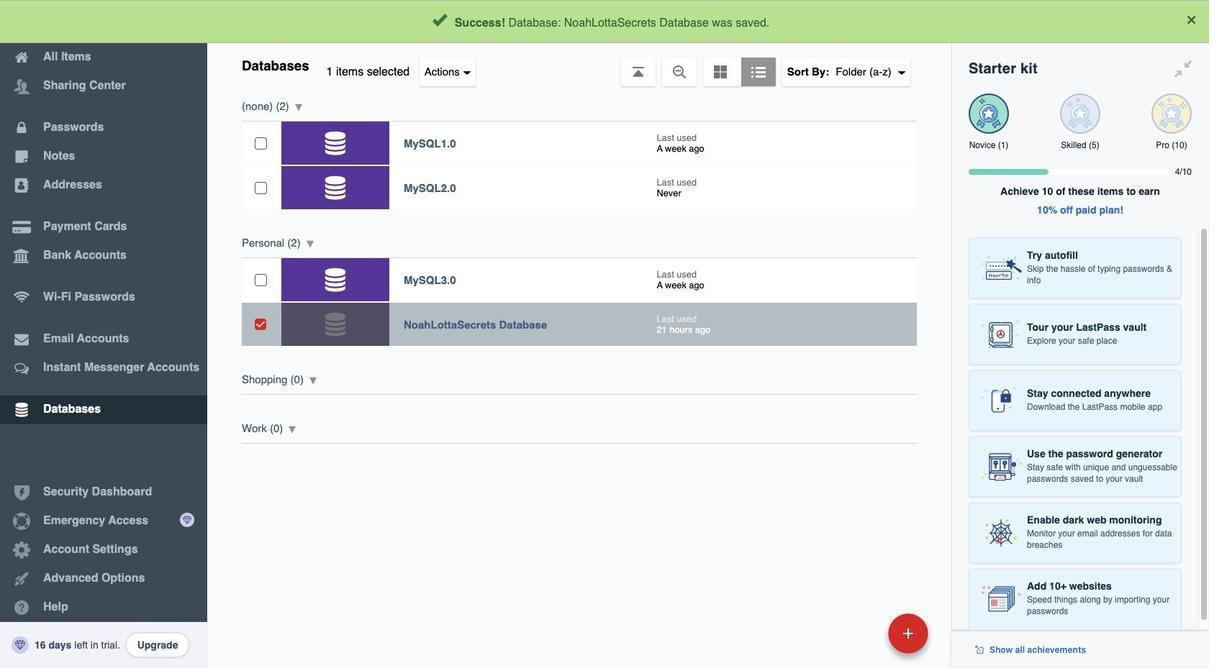 Task type: vqa. For each thing, say whether or not it's contained in the screenshot.
Main navigation navigation
yes



Task type: locate. For each thing, give the bounding box(es) containing it.
new item element
[[790, 613, 934, 654]]

Search search field
[[347, 6, 922, 37]]

alert
[[0, 0, 1210, 43]]



Task type: describe. For each thing, give the bounding box(es) containing it.
new item navigation
[[790, 610, 937, 669]]

main navigation navigation
[[0, 0, 207, 669]]

search my vault text field
[[347, 6, 922, 37]]

vault options navigation
[[207, 43, 952, 86]]



